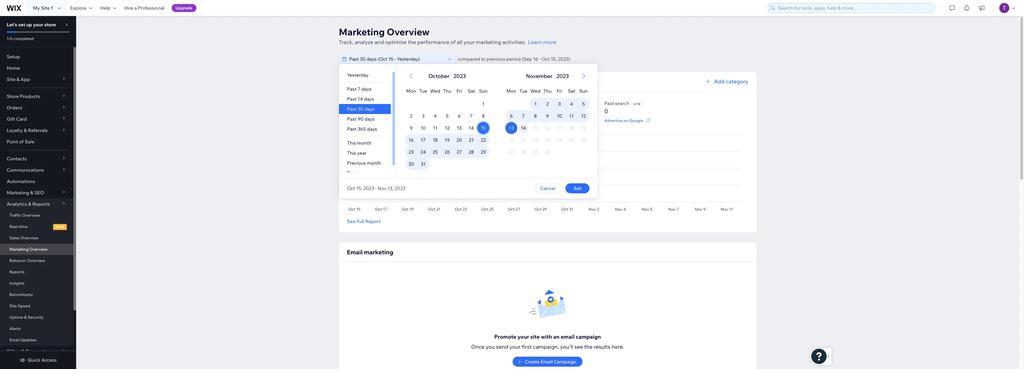 Task type: locate. For each thing, give the bounding box(es) containing it.
11
[[569, 113, 574, 119], [433, 125, 437, 131]]

10 down paid social
[[557, 113, 562, 119]]

0 vertical spatial 11
[[569, 113, 574, 119]]

16 left 17
[[409, 137, 414, 143]]

1 horizontal spatial wed
[[530, 88, 540, 94]]

marketing & seo
[[7, 190, 44, 196]]

2 13 from the left
[[509, 125, 514, 131]]

row group
[[397, 98, 497, 178], [497, 98, 598, 178]]

days for past 30 days
[[364, 106, 374, 112]]

1 horizontal spatial create
[[475, 118, 488, 123]]

utm up advertise on social media "link" on the right top of the page
[[567, 103, 575, 106]]

tue up create a social post
[[419, 88, 427, 94]]

on for paid social
[[559, 118, 564, 123]]

0 vertical spatial marketing
[[339, 26, 385, 38]]

days for past 7 days
[[361, 86, 371, 92]]

organic search 0
[[347, 101, 380, 115]]

advertise down paid search
[[605, 118, 623, 123]]

overview down marketing overview link
[[27, 259, 45, 264]]

2 horizontal spatial 0
[[605, 108, 608, 115]]

a left post
[[425, 118, 427, 123]]

overview for sales overview
[[20, 236, 38, 241]]

1 vertical spatial 9
[[410, 125, 413, 131]]

marketing inside marketing overview track, analyze and optimize the performance of all your marketing activities. learn more
[[339, 26, 385, 38]]

0 vertical spatial 2
[[546, 101, 549, 107]]

campaign up see
[[576, 334, 601, 341]]

0 horizontal spatial mon
[[406, 88, 416, 94]]

1 vertical spatial email
[[561, 334, 575, 341]]

seo right 90
[[371, 118, 379, 123]]

on left google
[[624, 118, 629, 123]]

1 left paid social
[[534, 101, 537, 107]]

row containing 6
[[505, 110, 590, 122]]

billing & payments button
[[0, 346, 74, 358]]

site left with
[[531, 334, 540, 341]]

1 sat from the left
[[468, 88, 475, 94]]

2 left post
[[410, 113, 412, 119]]

your
[[33, 22, 43, 28], [464, 39, 475, 45], [518, 334, 529, 341], [510, 344, 521, 351]]

1 vertical spatial 16
[[409, 137, 414, 143]]

1 horizontal spatial utm
[[634, 103, 641, 106]]

1 search from the left
[[365, 101, 380, 107]]

promote
[[494, 334, 517, 341]]

1 vertical spatial 15,
[[356, 186, 362, 192]]

seo
[[371, 118, 379, 123], [34, 190, 44, 196]]

& for site
[[17, 77, 20, 83]]

a right hire
[[134, 5, 137, 11]]

the inside marketing overview track, analyze and optimize the performance of all your marketing activities. learn more
[[408, 39, 416, 45]]

5 up the media
[[582, 101, 585, 107]]

1 vertical spatial oct
[[347, 186, 355, 192]]

campaign right sunday, october 15, 2023 cell
[[505, 118, 524, 123]]

26
[[445, 149, 450, 155]]

products
[[20, 94, 40, 100]]

search inside organic search 0
[[365, 101, 380, 107]]

mon for 6
[[506, 88, 516, 94]]

manage site seo link
[[347, 118, 387, 124]]

2 alert from the left
[[524, 72, 571, 80]]

11 down create a social post "link"
[[433, 125, 437, 131]]

2 previous from the top
[[347, 170, 366, 176]]

1 vertical spatial 11
[[433, 125, 437, 131]]

communications button
[[0, 165, 74, 176]]

& down marketing & seo
[[28, 201, 31, 207]]

1 8 from the left
[[482, 113, 485, 119]]

2 sun from the left
[[579, 88, 588, 94]]

advertise down paid social
[[540, 118, 558, 123]]

15,
[[551, 56, 557, 62], [356, 186, 362, 192]]

row containing 13
[[505, 122, 590, 134]]

traffic overview
[[9, 213, 40, 218]]

2 sat from the left
[[568, 88, 575, 94]]

0 vertical spatial a
[[134, 5, 137, 11]]

email marketing
[[475, 101, 510, 107], [347, 249, 393, 257]]

month for previous month
[[367, 160, 381, 166]]

sun for 8
[[479, 88, 488, 94]]

1 vertical spatial seo
[[34, 190, 44, 196]]

email inside button
[[541, 360, 553, 366]]

wed down october
[[430, 88, 440, 94]]

1 advertise from the left
[[540, 118, 558, 123]]

1 vertical spatial a
[[425, 118, 427, 123]]

1 horizontal spatial 9
[[546, 113, 549, 119]]

16
[[533, 56, 538, 62], [409, 137, 414, 143]]

4 left post
[[434, 113, 437, 119]]

11 left the media
[[569, 113, 574, 119]]

days for past 365 days
[[367, 126, 377, 132]]

8 left 'advertise on social media'
[[534, 113, 537, 119]]

row
[[405, 82, 489, 98], [505, 82, 590, 98], [505, 98, 590, 110], [405, 110, 489, 122], [505, 110, 590, 122], [405, 122, 489, 134], [505, 122, 590, 134], [405, 134, 489, 146], [505, 134, 590, 146], [405, 146, 489, 158], [505, 146, 590, 158], [405, 158, 489, 170]]

utm
[[567, 103, 575, 106], [634, 103, 641, 106]]

thu
[[443, 88, 451, 94], [543, 88, 552, 94]]

row containing 1
[[505, 98, 590, 110]]

1 past from the top
[[347, 86, 357, 92]]

this year
[[347, 150, 366, 156]]

tue down november
[[519, 88, 527, 94]]

1 horizontal spatial an
[[553, 334, 560, 341]]

2 mon tue wed thu from the left
[[506, 88, 552, 94]]

0 horizontal spatial advertise
[[540, 118, 558, 123]]

15, down previous year
[[356, 186, 362, 192]]

fri
[[456, 88, 462, 94], [557, 88, 562, 94]]

tue for 7
[[519, 88, 527, 94]]

2 past from the top
[[347, 96, 357, 102]]

seo for manage site seo
[[371, 118, 379, 123]]

2 paid from the left
[[605, 101, 614, 107]]

year for this year
[[357, 150, 366, 156]]

17
[[421, 137, 426, 143]]

2 row group from the left
[[497, 98, 598, 178]]

0 vertical spatial this
[[347, 140, 356, 146]]

past up the manage
[[347, 106, 357, 112]]

1 horizontal spatial 2
[[546, 101, 549, 107]]

advertise on google
[[605, 118, 643, 123]]

5 past from the top
[[347, 126, 357, 132]]

campaign,
[[533, 344, 559, 351]]

previous for previous month
[[347, 160, 366, 166]]

mon tue wed thu down october
[[406, 88, 451, 94]]

social inside create a social post "link"
[[428, 118, 439, 123]]

benchmarks link
[[0, 290, 74, 301]]

gift card
[[7, 116, 27, 122]]

1 grid from the left
[[397, 64, 497, 178]]

marketing up the analytics
[[7, 190, 29, 196]]

category right traffic
[[395, 79, 418, 86]]

3 past from the top
[[347, 106, 357, 112]]

6
[[458, 113, 461, 119], [510, 113, 513, 119]]

0 inside organic search 0
[[347, 108, 351, 115]]

email up you'll
[[561, 334, 575, 341]]

2 utm from the left
[[634, 103, 641, 106]]

row containing 16
[[405, 134, 489, 146]]

1 vertical spatial an
[[553, 334, 560, 341]]

1 paid from the left
[[540, 101, 550, 107]]

& right loyalty
[[24, 128, 27, 134]]

0 horizontal spatial the
[[408, 39, 416, 45]]

0 horizontal spatial create
[[411, 118, 424, 123]]

sun for 12
[[579, 88, 588, 94]]

1 vertical spatial 10
[[421, 125, 426, 131]]

sun down to
[[479, 88, 488, 94]]

1 horizontal spatial 30
[[408, 161, 414, 167]]

2 thu from the left
[[543, 88, 552, 94]]

16 right (sep
[[533, 56, 538, 62]]

row containing 2
[[405, 110, 489, 122]]

1 mon tue wed thu from the left
[[406, 88, 451, 94]]

create for create an email campaign
[[475, 118, 488, 123]]

create inside "link"
[[411, 118, 424, 123]]

analytics
[[7, 201, 27, 207]]

1 fri from the left
[[456, 88, 462, 94]]

days down by
[[361, 86, 371, 92]]

None field
[[347, 54, 446, 64]]

track,
[[339, 39, 354, 45]]

0 horizontal spatial 0
[[347, 108, 351, 115]]

1 6 from the left
[[458, 113, 461, 119]]

14 left the 15
[[469, 125, 474, 131]]

email down the campaign,
[[541, 360, 553, 366]]

1 alert from the left
[[426, 72, 468, 80]]

-
[[539, 56, 541, 62], [375, 186, 377, 192]]

site right the my at top
[[41, 5, 50, 11]]

cancel button
[[534, 184, 561, 194]]

0 horizontal spatial 9
[[410, 125, 413, 131]]

2023
[[453, 73, 466, 80], [556, 73, 569, 80], [363, 186, 374, 192], [395, 186, 405, 192]]

social up 'advertise on social media'
[[551, 101, 563, 107]]

0 vertical spatial marketing
[[476, 39, 501, 45]]

& left app
[[17, 77, 20, 83]]

oct down learn more 'link'
[[542, 56, 550, 62]]

9 down paid social
[[546, 113, 549, 119]]

grid
[[397, 64, 497, 178], [497, 64, 598, 178]]

2 on from the left
[[624, 118, 629, 123]]

3 left post
[[422, 113, 425, 119]]

marketing overview track, analyze and optimize the performance of all your marketing activities. learn more
[[339, 26, 556, 45]]

31
[[421, 161, 426, 167]]

2 fri from the left
[[557, 88, 562, 94]]

the
[[408, 39, 416, 45], [584, 344, 593, 351]]

1 vertical spatial 4
[[434, 113, 437, 119]]

category inside button
[[726, 78, 749, 85]]

marketing up to
[[476, 39, 501, 45]]

alert
[[426, 72, 468, 80], [524, 72, 571, 80]]

row containing 23
[[405, 146, 489, 158]]

previous year
[[347, 170, 376, 176]]

category right add
[[726, 78, 749, 85]]

2023 right 13,
[[395, 186, 405, 192]]

1 horizontal spatial paid
[[605, 101, 614, 107]]

1 0 from the left
[[347, 108, 351, 115]]

1 vertical spatial marketing
[[488, 101, 510, 107]]

insights
[[9, 281, 24, 286]]

billing & payments
[[7, 349, 47, 355]]

site
[[41, 5, 50, 11], [7, 77, 15, 83], [9, 304, 17, 309]]

sun up the media
[[579, 88, 588, 94]]

search right the organic
[[365, 101, 380, 107]]

1 on from the left
[[559, 118, 564, 123]]

campaign inside "link"
[[505, 118, 524, 123]]

0 vertical spatial 16
[[533, 56, 538, 62]]

professional
[[138, 5, 165, 11]]

advertise for search
[[605, 118, 623, 123]]

site left speed
[[9, 304, 17, 309]]

0 horizontal spatial 11
[[433, 125, 437, 131]]

loyalty & referrals
[[7, 128, 48, 134]]

1 this from the top
[[347, 140, 356, 146]]

0 horizontal spatial seo
[[34, 190, 44, 196]]

13,
[[387, 186, 394, 192]]

create inside "link"
[[475, 118, 488, 123]]

0 down paid search
[[605, 108, 608, 115]]

30 down the 23
[[408, 161, 414, 167]]

past for past 30 days
[[347, 106, 357, 112]]

search up "advertise on google"
[[615, 101, 630, 107]]

1 vertical spatial previous
[[347, 170, 366, 176]]

3 0 from the left
[[605, 108, 608, 115]]

marketing up create an email campaign
[[488, 101, 510, 107]]

mon down the sessions by traffic category
[[406, 88, 416, 94]]

paid search
[[605, 101, 630, 107]]

& up analytics & reports
[[30, 190, 33, 196]]

sat up advertise on social media "link" on the right top of the page
[[568, 88, 575, 94]]

create up 17
[[411, 118, 424, 123]]

5
[[582, 101, 585, 107], [446, 113, 449, 119]]

1 vertical spatial reports
[[9, 270, 24, 275]]

14 up past 30 days
[[358, 96, 363, 102]]

create email campaign button
[[513, 358, 583, 368]]

1 utm from the left
[[567, 103, 575, 106]]

site inside popup button
[[7, 77, 15, 83]]

0 vertical spatial 5
[[582, 101, 585, 107]]

2 advertise from the left
[[605, 118, 623, 123]]

you
[[486, 344, 495, 351]]

alert containing october
[[426, 72, 468, 80]]

1 wed from the left
[[430, 88, 440, 94]]

1 mon from the left
[[406, 88, 416, 94]]

marketing up analyze
[[339, 26, 385, 38]]

- right (sep
[[539, 56, 541, 62]]

reports inside 'dropdown button'
[[32, 201, 50, 207]]

1 horizontal spatial advertise
[[605, 118, 623, 123]]

1 previous from the top
[[347, 160, 366, 166]]

site for site & app
[[7, 77, 15, 83]]

previous down previous month
[[347, 170, 366, 176]]

email up the 15
[[475, 101, 487, 107]]

your right up
[[33, 22, 43, 28]]

list box
[[339, 70, 397, 178]]

1 vertical spatial marketing
[[7, 190, 29, 196]]

loyalty & referrals button
[[0, 125, 74, 136]]

marketing inside marketing overview link
[[9, 247, 29, 252]]

1 horizontal spatial category
[[726, 78, 749, 85]]

month up previous year
[[367, 160, 381, 166]]

here.
[[612, 344, 624, 351]]

home
[[7, 65, 20, 71]]

overview up marketing overview at the left bottom of page
[[20, 236, 38, 241]]

2 mon from the left
[[506, 88, 516, 94]]

days for past 90 days
[[364, 116, 375, 122]]

1 right the my at top
[[51, 5, 53, 11]]

past 7 days
[[347, 86, 371, 92]]

alert down the 'compared'
[[426, 72, 468, 80]]

this up the this year
[[347, 140, 356, 146]]

2 search from the left
[[615, 101, 630, 107]]

create inside button
[[525, 360, 540, 366]]

6 right post
[[458, 113, 461, 119]]

alert down 2023)
[[524, 72, 571, 80]]

2023)
[[558, 56, 570, 62]]

paid up "advertise on google"
[[605, 101, 614, 107]]

set
[[18, 22, 25, 28]]

paid up 'advertise on social media'
[[540, 101, 550, 107]]

once
[[471, 344, 485, 351]]

orders button
[[0, 102, 74, 114]]

social inside advertise on social media "link"
[[565, 118, 576, 123]]

mon tue wed thu for 7
[[506, 88, 552, 94]]

tue
[[419, 88, 427, 94], [519, 88, 527, 94]]

1 up create an email campaign
[[482, 101, 484, 107]]

2 grid from the left
[[497, 64, 598, 178]]

first
[[522, 344, 532, 351]]

analytics & reports button
[[0, 199, 74, 210]]

1 horizontal spatial 12
[[581, 113, 586, 119]]

marketing up behavior at the left bottom
[[9, 247, 29, 252]]

your right all
[[464, 39, 475, 45]]

overview inside marketing overview track, analyze and optimize the performance of all your marketing activities. learn more
[[387, 26, 430, 38]]

of inside marketing overview track, analyze and optimize the performance of all your marketing activities. learn more
[[451, 39, 456, 45]]

0 horizontal spatial 10
[[421, 125, 426, 131]]

on inside "link"
[[559, 118, 564, 123]]

0 horizontal spatial fri
[[456, 88, 462, 94]]

a for professional
[[134, 5, 137, 11]]

2 vertical spatial site
[[9, 304, 17, 309]]

email
[[494, 118, 505, 123], [561, 334, 575, 341]]

month up the this year
[[357, 140, 371, 146]]

0 horizontal spatial 13
[[457, 125, 462, 131]]

on down paid social
[[559, 118, 564, 123]]

store
[[44, 22, 56, 28]]

sat down the 'compared'
[[468, 88, 475, 94]]

1 horizontal spatial search
[[615, 101, 630, 107]]

social for advertise on social media
[[565, 118, 576, 123]]

email down alerts
[[9, 338, 20, 343]]

0 horizontal spatial on
[[559, 118, 564, 123]]

updates
[[21, 338, 37, 343]]

0 vertical spatial email
[[494, 118, 505, 123]]

1 vertical spatial site
[[7, 77, 15, 83]]

1 thu from the left
[[443, 88, 451, 94]]

1 vertical spatial 12
[[445, 125, 450, 131]]

25
[[433, 149, 438, 155]]

1 13 from the left
[[457, 125, 462, 131]]

sunday, october 15, 2023 cell
[[477, 122, 489, 134]]

0 horizontal spatial email marketing
[[347, 249, 393, 257]]

0 horizontal spatial a
[[134, 5, 137, 11]]

0 horizontal spatial 16
[[409, 137, 414, 143]]

0 horizontal spatial alert
[[426, 72, 468, 80]]

marketing inside marketing & seo popup button
[[7, 190, 29, 196]]

0 down the organic
[[347, 108, 351, 115]]

1 vertical spatial 2
[[410, 113, 412, 119]]

fri for 10
[[557, 88, 562, 94]]

oct down previous year
[[347, 186, 355, 192]]

reports up traffic overview link
[[32, 201, 50, 207]]

wed for 4
[[430, 88, 440, 94]]

a for social
[[425, 118, 427, 123]]

reports up insights on the left bottom of the page
[[9, 270, 24, 275]]

overview down sales overview link
[[29, 247, 47, 252]]

3 up 'advertise on social media'
[[558, 101, 561, 107]]

2 horizontal spatial social
[[565, 118, 576, 123]]

create up the 15
[[475, 118, 488, 123]]

list box containing yesterday
[[339, 70, 397, 178]]

compared
[[458, 56, 480, 62]]

1 vertical spatial 5
[[446, 113, 449, 119]]

see
[[347, 219, 356, 225]]

& for analytics
[[28, 201, 31, 207]]

& inside 'dropdown button'
[[28, 201, 31, 207]]

utm up google
[[634, 103, 641, 106]]

6 up monday, november 13, 2023 cell
[[510, 113, 513, 119]]

& for billing
[[21, 349, 25, 355]]

0 horizontal spatial site
[[363, 118, 370, 123]]

a inside "link"
[[425, 118, 427, 123]]

30 inside row group
[[408, 161, 414, 167]]

0 horizontal spatial sat
[[468, 88, 475, 94]]

1 horizontal spatial 15,
[[551, 56, 557, 62]]

0 vertical spatial 9
[[546, 113, 549, 119]]

on
[[559, 118, 564, 123], [624, 118, 629, 123]]

1 horizontal spatial tue
[[519, 88, 527, 94]]

0 vertical spatial previous
[[347, 160, 366, 166]]

0 horizontal spatial search
[[365, 101, 380, 107]]

site speed link
[[0, 301, 74, 312]]

2 this from the top
[[347, 150, 356, 156]]

app
[[21, 77, 30, 83]]

1 vertical spatial site
[[531, 334, 540, 341]]

2
[[546, 101, 549, 107], [410, 113, 412, 119]]

1 horizontal spatial 14
[[469, 125, 474, 131]]

billing
[[7, 349, 20, 355]]

0 horizontal spatial of
[[19, 139, 24, 145]]

0 vertical spatial site
[[363, 118, 370, 123]]

2 horizontal spatial create
[[525, 360, 540, 366]]

email marketing up create an email campaign
[[475, 101, 510, 107]]

real-time
[[9, 225, 27, 230]]

0 up create a social post
[[411, 108, 415, 115]]

utm for paid search
[[634, 103, 641, 106]]

point
[[7, 139, 18, 145]]

4 past from the top
[[347, 116, 357, 122]]

0 horizontal spatial email
[[494, 118, 505, 123]]

0 vertical spatial 30
[[358, 106, 363, 112]]

mon tue wed thu down november
[[506, 88, 552, 94]]

1 tue from the left
[[419, 88, 427, 94]]

1 horizontal spatial year
[[367, 170, 376, 176]]

search
[[365, 101, 380, 107], [615, 101, 630, 107]]

2 wed from the left
[[530, 88, 540, 94]]

mon up create an email campaign "link"
[[506, 88, 516, 94]]

1 sun from the left
[[479, 88, 488, 94]]

sat for 7
[[468, 88, 475, 94]]

0 horizontal spatial an
[[489, 118, 493, 123]]

1/6 completed
[[7, 36, 34, 41]]

tue for 3
[[419, 88, 427, 94]]

automations
[[7, 179, 35, 185]]

4 up advertise on social media "link" on the right top of the page
[[570, 101, 573, 107]]

seo inside popup button
[[34, 190, 44, 196]]

marketing
[[339, 26, 385, 38], [7, 190, 29, 196], [9, 247, 29, 252]]

1 horizontal spatial the
[[584, 344, 593, 351]]

1 horizontal spatial site
[[531, 334, 540, 341]]

0 vertical spatial site
[[41, 5, 50, 11]]

0 horizontal spatial utm
[[567, 103, 575, 106]]

0 horizontal spatial 12
[[445, 125, 450, 131]]

30 inside list box
[[358, 106, 363, 112]]

this
[[347, 140, 356, 146], [347, 150, 356, 156]]

0 horizontal spatial thu
[[443, 88, 451, 94]]

0 vertical spatial the
[[408, 39, 416, 45]]

0 vertical spatial month
[[357, 140, 371, 146]]

30 down past 14 days
[[358, 106, 363, 112]]

0 vertical spatial of
[[451, 39, 456, 45]]

0 horizontal spatial social
[[428, 118, 439, 123]]

more
[[543, 39, 556, 45]]

2 horizontal spatial 14
[[521, 125, 526, 131]]

marketing for marketing overview
[[9, 247, 29, 252]]

24
[[420, 149, 426, 155]]

1 horizontal spatial alert
[[524, 72, 571, 80]]

previous down the this year
[[347, 160, 366, 166]]

create down first
[[525, 360, 540, 366]]

4
[[570, 101, 573, 107], [434, 113, 437, 119]]

the right optimize
[[408, 39, 416, 45]]

1 vertical spatial month
[[367, 160, 381, 166]]

days up past 30 days
[[364, 96, 374, 102]]

0 horizontal spatial year
[[357, 150, 366, 156]]

1 horizontal spatial 0
[[411, 108, 415, 115]]

advertise inside "link"
[[540, 118, 558, 123]]

0 vertical spatial campaign
[[505, 118, 524, 123]]

year for previous year
[[367, 170, 376, 176]]

1 vertical spatial of
[[19, 139, 24, 145]]

18
[[433, 137, 438, 143]]

2 tue from the left
[[519, 88, 527, 94]]



Task type: describe. For each thing, give the bounding box(es) containing it.
explore
[[70, 5, 86, 11]]

add category button
[[704, 78, 749, 86]]

time
[[19, 225, 27, 230]]

wed for 8
[[530, 88, 540, 94]]

setup link
[[0, 51, 74, 62]]

0 vertical spatial 12
[[581, 113, 586, 119]]

14 inside list box
[[358, 96, 363, 102]]

mon for 2
[[406, 88, 416, 94]]

advertise on social media link
[[540, 118, 597, 124]]

1 horizontal spatial 11
[[569, 113, 574, 119]]

see full report button
[[347, 219, 381, 225]]

create a social post
[[411, 118, 448, 123]]

automations link
[[0, 176, 74, 187]]

21
[[469, 137, 474, 143]]

your inside marketing overview track, analyze and optimize the performance of all your marketing activities. learn more
[[464, 39, 475, 45]]

1 horizontal spatial 16
[[533, 56, 538, 62]]

1 horizontal spatial oct
[[542, 56, 550, 62]]

0 vertical spatial 10
[[557, 113, 562, 119]]

set
[[574, 186, 581, 192]]

create for create a social post
[[411, 118, 424, 123]]

previous
[[487, 56, 505, 62]]

upgrade
[[176, 5, 192, 10]]

1 horizontal spatial -
[[539, 56, 541, 62]]

paid for paid search
[[605, 101, 614, 107]]

site speed
[[9, 304, 30, 309]]

create an email campaign
[[475, 118, 524, 123]]

2023 down the 'compared'
[[453, 73, 466, 80]]

behavior
[[9, 259, 26, 264]]

(sep
[[522, 56, 532, 62]]

behavior overview
[[9, 259, 45, 264]]

social for create a social post
[[428, 118, 439, 123]]

point of sale
[[7, 139, 34, 145]]

2 vertical spatial marketing
[[364, 249, 393, 257]]

uptime & security link
[[0, 312, 74, 324]]

email inside sidebar element
[[9, 338, 20, 343]]

my site 1
[[33, 5, 53, 11]]

create a social post link
[[411, 118, 456, 124]]

quick access
[[28, 358, 57, 364]]

overview for traffic overview
[[22, 213, 40, 218]]

yesterday
[[347, 72, 368, 78]]

create for create email campaign
[[525, 360, 540, 366]]

contacts
[[7, 156, 27, 162]]

0 horizontal spatial 1
[[51, 5, 53, 11]]

7 inside list box
[[358, 86, 360, 92]]

1 horizontal spatial email marketing
[[475, 101, 510, 107]]

site for site speed
[[9, 304, 17, 309]]

1 vertical spatial -
[[375, 186, 377, 192]]

sat for 11
[[568, 88, 575, 94]]

overview for marketing overview track, analyze and optimize the performance of all your marketing activities. learn more
[[387, 26, 430, 38]]

2 8 from the left
[[534, 113, 537, 119]]

traffic
[[379, 79, 394, 86]]

store products
[[7, 94, 40, 100]]

quick access button
[[19, 358, 57, 364]]

add category
[[714, 78, 749, 85]]

you'll
[[560, 344, 573, 351]]

1 row group from the left
[[397, 98, 497, 178]]

send
[[496, 344, 508, 351]]

and
[[375, 39, 384, 45]]

november
[[526, 73, 552, 80]]

1 horizontal spatial 1
[[482, 101, 484, 107]]

2 horizontal spatial 7
[[522, 113, 525, 119]]

security
[[28, 315, 44, 320]]

& for uptime
[[24, 315, 27, 320]]

the inside promote your site with an email campaign once you send your first campaign, you'll see the results here.
[[584, 344, 593, 351]]

16 inside row group
[[409, 137, 414, 143]]

thu for 5
[[443, 88, 451, 94]]

2 horizontal spatial 1
[[534, 101, 537, 107]]

days for past 14 days
[[364, 96, 374, 102]]

card
[[16, 116, 27, 122]]

your left first
[[510, 344, 521, 351]]

past 90 days
[[347, 116, 375, 122]]

help
[[100, 5, 111, 11]]

paid for paid social
[[540, 101, 550, 107]]

compared to previous period (sep 16 - oct 15, 2023)
[[458, 56, 570, 62]]

site & app button
[[0, 74, 74, 85]]

email updates
[[9, 338, 37, 343]]

insights link
[[0, 278, 74, 290]]

1 horizontal spatial 5
[[582, 101, 585, 107]]

sidebar element
[[0, 16, 76, 370]]

access
[[41, 358, 57, 364]]

campaign inside promote your site with an email campaign once you send your first campaign, you'll see the results here.
[[576, 334, 601, 341]]

mon tue wed thu for 3
[[406, 88, 451, 94]]

1 horizontal spatial social
[[551, 101, 563, 107]]

paid social
[[540, 101, 563, 107]]

upgrade button
[[172, 4, 196, 12]]

period
[[507, 56, 521, 62]]

marketing for marketing & seo
[[7, 190, 29, 196]]

quick
[[28, 358, 40, 364]]

an inside promote your site with an email campaign once you send your first campaign, you'll see the results here.
[[553, 334, 560, 341]]

payments
[[26, 349, 47, 355]]

media
[[577, 118, 589, 123]]

thu for 9
[[543, 88, 552, 94]]

traffic
[[9, 213, 21, 218]]

nov
[[378, 186, 386, 192]]

this for this month
[[347, 140, 356, 146]]

full
[[357, 219, 364, 225]]

sales
[[9, 236, 20, 241]]

new
[[55, 225, 64, 230]]

benchmarks
[[9, 293, 33, 298]]

past for past 14 days
[[347, 96, 357, 102]]

store products button
[[0, 91, 74, 102]]

search for paid search
[[615, 101, 630, 107]]

email inside "link"
[[494, 118, 505, 123]]

sessions by traffic category
[[347, 79, 418, 86]]

90
[[358, 116, 363, 122]]

& for loyalty
[[24, 128, 27, 134]]

email down see
[[347, 249, 363, 257]]

2023 left the nov
[[363, 186, 374, 192]]

gift card button
[[0, 114, 74, 125]]

row containing 30
[[405, 158, 489, 170]]

1 horizontal spatial 7
[[470, 113, 473, 119]]

your up first
[[518, 334, 529, 341]]

month for this month
[[357, 140, 371, 146]]

0 horizontal spatial 15,
[[356, 186, 362, 192]]

with
[[541, 334, 552, 341]]

analytics & reports
[[7, 201, 50, 207]]

grid containing october
[[397, 64, 497, 178]]

up
[[26, 22, 32, 28]]

site inside promote your site with an email campaign once you send your first campaign, you'll see the results here.
[[531, 334, 540, 341]]

organic
[[347, 101, 364, 107]]

advertise on google link
[[605, 118, 651, 124]]

contacts button
[[0, 153, 74, 165]]

alert containing november
[[524, 72, 571, 80]]

this for this year
[[347, 150, 356, 156]]

0 horizontal spatial oct
[[347, 186, 355, 192]]

an inside "link"
[[489, 118, 493, 123]]

& for marketing
[[30, 190, 33, 196]]

monday, november 13, 2023 cell
[[505, 122, 517, 134]]

Search for tools, apps, help & more... field
[[776, 3, 933, 13]]

your inside sidebar element
[[33, 22, 43, 28]]

overview for marketing overview
[[29, 247, 47, 252]]

0 horizontal spatial 3
[[422, 113, 425, 119]]

overview for behavior overview
[[27, 259, 45, 264]]

advertise on social media
[[540, 118, 589, 123]]

23
[[409, 149, 414, 155]]

set button
[[565, 184, 590, 194]]

marketing for marketing overview track, analyze and optimize the performance of all your marketing activities. learn more
[[339, 26, 385, 38]]

13 inside monday, november 13, 2023 cell
[[509, 125, 514, 131]]

gift
[[7, 116, 15, 122]]

1/6
[[7, 36, 13, 41]]

orders
[[7, 105, 22, 111]]

past for past 90 days
[[347, 116, 357, 122]]

utm for paid social
[[567, 103, 575, 106]]

hire a professional
[[124, 5, 165, 11]]

on for paid search
[[624, 118, 629, 123]]

real-
[[9, 225, 19, 230]]

manage
[[347, 118, 362, 123]]

grid containing november
[[497, 64, 598, 178]]

search for organic search 0
[[365, 101, 380, 107]]

0 vertical spatial 4
[[570, 101, 573, 107]]

point of sale link
[[0, 136, 74, 148]]

performance
[[417, 39, 450, 45]]

2 6 from the left
[[510, 113, 513, 119]]

0 vertical spatial 15,
[[551, 56, 557, 62]]

365
[[358, 126, 366, 132]]

past for past 7 days
[[347, 86, 357, 92]]

advertise for social
[[540, 118, 558, 123]]

marketing inside marketing overview track, analyze and optimize the performance of all your marketing activities. learn more
[[476, 39, 501, 45]]

0 horizontal spatial 5
[[446, 113, 449, 119]]

0 horizontal spatial reports
[[9, 270, 24, 275]]

email inside promote your site with an email campaign once you send your first campaign, you'll see the results here.
[[561, 334, 575, 341]]

27
[[457, 149, 462, 155]]

28
[[469, 149, 474, 155]]

previous for previous year
[[347, 170, 366, 176]]

2 0 from the left
[[411, 108, 415, 115]]

0 horizontal spatial category
[[395, 79, 418, 86]]

seo for marketing & seo
[[34, 190, 44, 196]]

of inside sidebar element
[[19, 139, 24, 145]]

row containing 9
[[405, 122, 489, 134]]

0 vertical spatial 3
[[558, 101, 561, 107]]

activities.
[[502, 39, 526, 45]]

add
[[714, 78, 725, 85]]

0 horizontal spatial 4
[[434, 113, 437, 119]]

past for past 365 days
[[347, 126, 357, 132]]

2023 down 2023)
[[556, 73, 569, 80]]

create an email campaign link
[[475, 118, 532, 124]]

fri for 6
[[456, 88, 462, 94]]



Task type: vqa. For each thing, say whether or not it's contained in the screenshot.


